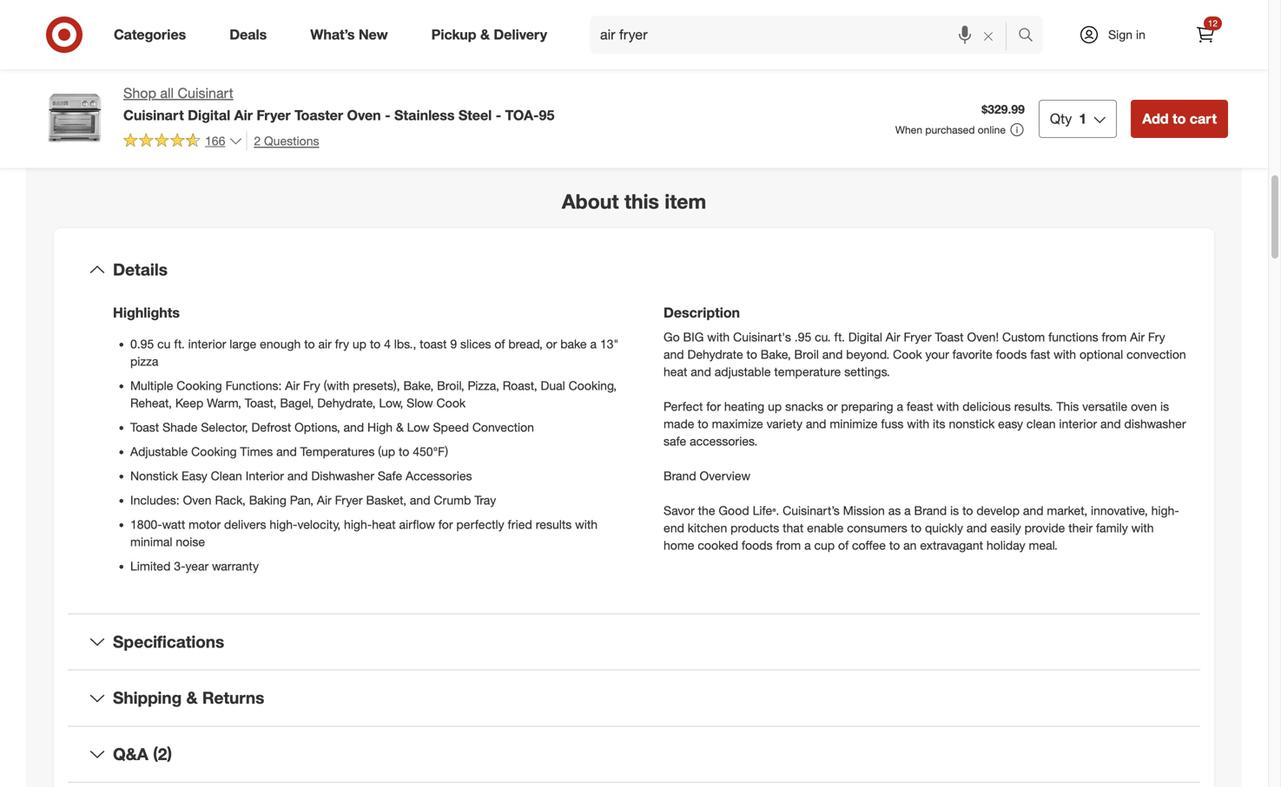 Task type: describe. For each thing, give the bounding box(es) containing it.
shade
[[162, 420, 198, 435]]

preparing
[[841, 399, 893, 415]]

item
[[665, 190, 706, 214]]

cart
[[1190, 110, 1217, 127]]

delicious
[[963, 399, 1011, 415]]

optional
[[1080, 347, 1123, 362]]

1 horizontal spatial high-
[[344, 517, 372, 533]]

0 horizontal spatial oven
[[183, 493, 212, 508]]

results
[[536, 517, 572, 533]]

rack,
[[215, 493, 246, 508]]

their
[[1069, 521, 1093, 536]]

functions:
[[225, 379, 282, 394]]

cuisinart digital air fryer toaster oven - stainless steel - toa-95, 6 of 10 image
[[334, 0, 613, 96]]

foods inside go big with cuisinart's .95 cu. ft. digital air fryer toast oven! custom functions from air fry and dehydrate to bake, broil and beyond. cook your favorite foods fast with optional convection heat and adjustable temperature settings.
[[996, 347, 1027, 362]]

cooking,
[[569, 379, 617, 394]]

fast
[[1030, 347, 1050, 362]]

and down snacks
[[806, 417, 826, 432]]

its
[[933, 417, 946, 432]]

from inside go big with cuisinart's .95 cu. ft. digital air fryer toast oven! custom functions from air fry and dehydrate to bake, broil and beyond. cook your favorite foods fast with optional convection heat and adjustable temperature settings.
[[1102, 330, 1127, 345]]

shop all cuisinart cuisinart digital air fryer toaster oven - stainless steel - toa-95
[[123, 85, 554, 124]]

0.95
[[130, 337, 154, 352]]

convection
[[1127, 347, 1186, 362]]

1
[[1079, 110, 1087, 127]]

keep
[[175, 396, 203, 411]]

with inside "1800-watt motor delivers high-velocity, high-heat airflow for perfectly fried results with minimal noise"
[[575, 517, 598, 533]]

multiple cooking functions: air fry (with presets), bake, broil, pizza, roast, dual cooking, reheat, keep warm, toast, bagel, dehydrate, low, slow cook
[[130, 379, 617, 411]]

to up "an"
[[911, 521, 922, 536]]

a left "cup"
[[804, 538, 811, 554]]

the
[[698, 504, 715, 519]]

an
[[903, 538, 917, 554]]

9
[[450, 337, 457, 352]]

digital inside shop all cuisinart cuisinart digital air fryer toaster oven - stainless steel - toa-95
[[188, 107, 230, 124]]

advertisement region
[[655, 49, 1228, 115]]

(2)
[[153, 745, 172, 765]]

2 questions link
[[246, 131, 319, 151]]

specifications button
[[68, 615, 1200, 670]]

2 questions
[[254, 133, 319, 148]]

0 vertical spatial cuisinart
[[178, 85, 233, 102]]

life®.
[[753, 504, 779, 519]]

with down feast
[[907, 417, 930, 432]]

to up the quickly
[[962, 504, 973, 519]]

to left air
[[304, 337, 315, 352]]

and up airflow
[[410, 493, 430, 508]]

q&a (2) button
[[68, 727, 1200, 783]]

safe
[[664, 434, 686, 449]]

166
[[205, 133, 225, 148]]

toa-
[[505, 107, 539, 124]]

adjustable
[[130, 445, 188, 460]]

cu.
[[815, 330, 831, 345]]

sign in link
[[1064, 16, 1173, 54]]

for inside "1800-watt motor delivers high-velocity, high-heat airflow for perfectly fried results with minimal noise"
[[438, 517, 453, 533]]

2 - from the left
[[496, 107, 501, 124]]

convection
[[472, 420, 534, 435]]

cooking for functions:
[[177, 379, 222, 394]]

add
[[1142, 110, 1169, 127]]

broil
[[794, 347, 819, 362]]

pan,
[[290, 493, 314, 508]]

q&a (2)
[[113, 745, 172, 765]]

4
[[384, 337, 391, 352]]

1 vertical spatial cuisinart
[[123, 107, 184, 124]]

steel
[[458, 107, 492, 124]]

with
[[690, 8, 714, 24]]

qty
[[1050, 110, 1072, 127]]

fryer for stainless
[[257, 107, 291, 124]]

cook inside go big with cuisinart's .95 cu. ft. digital air fryer toast oven! custom functions from air fry and dehydrate to bake, broil and beyond. cook your favorite foods fast with optional convection heat and adjustable temperature settings.
[[893, 347, 922, 362]]

good
[[719, 504, 749, 519]]

end
[[664, 521, 684, 536]]

affirm
[[717, 8, 749, 24]]

brand overview
[[664, 469, 751, 484]]

year
[[185, 559, 209, 574]]

166 link
[[123, 131, 243, 152]]

functions
[[1048, 330, 1098, 345]]

bake
[[560, 337, 587, 352]]

fryer inside go big with cuisinart's .95 cu. ft. digital air fryer toast oven! custom functions from air fry and dehydrate to bake, broil and beyond. cook your favorite foods fast with optional convection heat and adjustable temperature settings.
[[904, 330, 932, 345]]

motor
[[189, 517, 221, 533]]

to inside button
[[1173, 110, 1186, 127]]

and down cu.
[[822, 347, 843, 362]]

of inside savor the good life®. cuisinart's mission as a brand is to develop and market, innovative, high- end kitchen products that enable consumers to quickly and easily provide their family with home cooked foods from a cup of coffee to an extravagant holiday meal.
[[838, 538, 849, 554]]

(with
[[324, 379, 349, 394]]

holiday
[[987, 538, 1025, 554]]

details
[[113, 260, 168, 280]]

or inside perfect for heating up snacks or preparing a feast with delicious results. this versatile oven is made to maximize variety and minimize fuss with its nonstick easy clean interior and dishwasher safe accessories.
[[827, 399, 838, 415]]

enough
[[260, 337, 301, 352]]

95
[[539, 107, 554, 124]]

is inside perfect for heating up snacks or preparing a feast with delicious results. this versatile oven is made to maximize variety and minimize fuss with its nonstick easy clean interior and dishwasher safe accessories.
[[1161, 399, 1169, 415]]

show more images
[[267, 120, 386, 137]]

interior inside perfect for heating up snacks or preparing a feast with delicious results. this versatile oven is made to maximize variety and minimize fuss with its nonstick easy clean interior and dishwasher safe accessories.
[[1059, 417, 1097, 432]]

oven
[[1131, 399, 1157, 415]]

when purchased online
[[895, 123, 1006, 136]]

products
[[731, 521, 779, 536]]

with affirm
[[690, 8, 749, 24]]

qty 1
[[1050, 110, 1087, 127]]

bake, inside go big with cuisinart's .95 cu. ft. digital air fryer toast oven! custom functions from air fry and dehydrate to bake, broil and beyond. cook your favorite foods fast with optional convection heat and adjustable temperature settings.
[[761, 347, 791, 362]]

a inside 0.95 cu ft. interior large enough to air fry up to 4 lbs., toast 9 slices of bread, or bake a 13" pizza
[[590, 337, 597, 352]]

settings.
[[844, 365, 890, 380]]

presets),
[[353, 379, 400, 394]]

fryer for tray
[[335, 493, 363, 508]]

new
[[359, 26, 388, 43]]

provide
[[1025, 521, 1065, 536]]

minimize
[[830, 417, 878, 432]]

with up 'dehydrate'
[[707, 330, 730, 345]]

12 link
[[1187, 16, 1225, 54]]

slices
[[460, 337, 491, 352]]

with down the functions
[[1054, 347, 1076, 362]]

delivers
[[224, 517, 266, 533]]

cup
[[814, 538, 835, 554]]

air
[[318, 337, 332, 352]]

feast
[[907, 399, 933, 415]]

with up its
[[937, 399, 959, 415]]

deals
[[230, 26, 267, 43]]

toast shade selector, defrost options, and high & low speed convection
[[130, 420, 534, 435]]

velocity,
[[297, 517, 341, 533]]

shop
[[123, 85, 156, 102]]

airflow
[[399, 517, 435, 533]]

go
[[664, 330, 680, 345]]

what's new link
[[296, 16, 410, 54]]

what's
[[310, 26, 355, 43]]

to left 4
[[370, 337, 381, 352]]



Task type: vqa. For each thing, say whether or not it's contained in the screenshot.
2 Questions link
yes



Task type: locate. For each thing, give the bounding box(es) containing it.
and up pan,
[[287, 469, 308, 484]]

high-
[[1151, 504, 1179, 519], [270, 517, 297, 533], [344, 517, 372, 533]]

or
[[546, 337, 557, 352], [827, 399, 838, 415]]

1 horizontal spatial is
[[1161, 399, 1169, 415]]

& for returns
[[186, 688, 198, 708]]

1 horizontal spatial -
[[496, 107, 501, 124]]

& inside pickup & delivery link
[[480, 26, 490, 43]]

0 horizontal spatial heat
[[372, 517, 396, 533]]

1 horizontal spatial brand
[[914, 504, 947, 519]]

1 vertical spatial interior
[[1059, 417, 1097, 432]]

images
[[341, 120, 386, 137]]

1 horizontal spatial toast
[[935, 330, 964, 345]]

1 - from the left
[[385, 107, 391, 124]]

12
[[1208, 18, 1218, 29]]

image gallery element
[[40, 0, 613, 148]]

& left 'returns'
[[186, 688, 198, 708]]

or left bake
[[546, 337, 557, 352]]

1 vertical spatial cook
[[437, 396, 466, 411]]

1 horizontal spatial cook
[[893, 347, 922, 362]]

1 vertical spatial digital
[[848, 330, 882, 345]]

1 vertical spatial oven
[[183, 493, 212, 508]]

fried
[[508, 517, 532, 533]]

toast inside go big with cuisinart's .95 cu. ft. digital air fryer toast oven! custom functions from air fry and dehydrate to bake, broil and beyond. cook your favorite foods fast with optional convection heat and adjustable temperature settings.
[[935, 330, 964, 345]]

for
[[706, 399, 721, 415], [438, 517, 453, 533]]

0 vertical spatial &
[[480, 26, 490, 43]]

& left low
[[396, 420, 404, 435]]

0 horizontal spatial brand
[[664, 469, 696, 484]]

oven inside shop all cuisinart cuisinart digital air fryer toaster oven - stainless steel - toa-95
[[347, 107, 381, 124]]

1 horizontal spatial foods
[[996, 347, 1027, 362]]

0 horizontal spatial or
[[546, 337, 557, 352]]

0 vertical spatial or
[[546, 337, 557, 352]]

1 horizontal spatial bake,
[[761, 347, 791, 362]]

cooking inside the 'multiple cooking functions: air fry (with presets), bake, broil, pizza, roast, dual cooking, reheat, keep warm, toast, bagel, dehydrate, low, slow cook'
[[177, 379, 222, 394]]

1 horizontal spatial &
[[396, 420, 404, 435]]

fry up bagel,
[[303, 379, 320, 394]]

1 horizontal spatial oven
[[347, 107, 381, 124]]

0 vertical spatial fryer
[[257, 107, 291, 124]]

oven!
[[967, 330, 999, 345]]

1 horizontal spatial heat
[[664, 365, 687, 380]]

1 vertical spatial heat
[[372, 517, 396, 533]]

0 horizontal spatial from
[[776, 538, 801, 554]]

cooking down selector,
[[191, 445, 237, 460]]

savor
[[664, 504, 695, 519]]

foods down the products
[[742, 538, 773, 554]]

cooking for times
[[191, 445, 237, 460]]

0 horizontal spatial bake,
[[403, 379, 434, 394]]

to up adjustable
[[747, 347, 757, 362]]

fry inside go big with cuisinart's .95 cu. ft. digital air fryer toast oven! custom functions from air fry and dehydrate to bake, broil and beyond. cook your favorite foods fast with optional convection heat and adjustable temperature settings.
[[1148, 330, 1165, 345]]

sponsored
[[1177, 116, 1228, 130]]

meal.
[[1029, 538, 1058, 554]]

fryer
[[257, 107, 291, 124], [904, 330, 932, 345], [335, 493, 363, 508]]

slow
[[407, 396, 433, 411]]

2 horizontal spatial &
[[480, 26, 490, 43]]

what's new
[[310, 26, 388, 43]]

air right pan,
[[317, 493, 332, 508]]

categories link
[[99, 16, 208, 54]]

with right results
[[575, 517, 598, 533]]

multiple
[[130, 379, 173, 394]]

about
[[562, 190, 619, 214]]

1 vertical spatial of
[[838, 538, 849, 554]]

all
[[160, 85, 174, 102]]

dishwasher
[[311, 469, 374, 484]]

toast up your at the right top of page
[[935, 330, 964, 345]]

1 horizontal spatial fryer
[[335, 493, 363, 508]]

high- down basket,
[[344, 517, 372, 533]]

air left show
[[234, 107, 253, 124]]

0 vertical spatial of
[[495, 337, 505, 352]]

includes: oven rack, baking pan, air fryer basket, and crumb tray
[[130, 493, 496, 508]]

fry inside the 'multiple cooking functions: air fry (with presets), bake, broil, pizza, roast, dual cooking, reheat, keep warm, toast, bagel, dehydrate, low, slow cook'
[[303, 379, 320, 394]]

dual
[[541, 379, 565, 394]]

0 vertical spatial for
[[706, 399, 721, 415]]

ft. inside go big with cuisinart's .95 cu. ft. digital air fryer toast oven! custom functions from air fry and dehydrate to bake, broil and beyond. cook your favorite foods fast with optional convection heat and adjustable temperature settings.
[[834, 330, 845, 345]]

fry up convection
[[1148, 330, 1165, 345]]

with down innovative,
[[1131, 521, 1154, 536]]

heat
[[664, 365, 687, 380], [372, 517, 396, 533]]

details button
[[68, 242, 1200, 298]]

crumb
[[434, 493, 471, 508]]

ft. right cu.
[[834, 330, 845, 345]]

air inside the 'multiple cooking functions: air fry (with presets), bake, broil, pizza, roast, dual cooking, reheat, keep warm, toast, bagel, dehydrate, low, slow cook'
[[285, 379, 300, 394]]

air up beyond.
[[886, 330, 900, 345]]

online
[[978, 123, 1006, 136]]

- left stainless
[[385, 107, 391, 124]]

and down the "dehydrate,"
[[344, 420, 364, 435]]

purchased
[[925, 123, 975, 136]]

ft. inside 0.95 cu ft. interior large enough to air fry up to 4 lbs., toast 9 slices of bread, or bake a 13" pizza
[[174, 337, 185, 352]]

shipping & returns button
[[68, 671, 1200, 726]]

0 vertical spatial up
[[353, 337, 366, 352]]

air up convection
[[1130, 330, 1145, 345]]

fryer up the "2 questions" "link"
[[257, 107, 291, 124]]

market,
[[1047, 504, 1088, 519]]

and down versatile
[[1101, 417, 1121, 432]]

or up the minimize
[[827, 399, 838, 415]]

0 vertical spatial brand
[[664, 469, 696, 484]]

image of cuisinart digital air fryer toaster oven - stainless steel - toa-95 image
[[40, 83, 109, 153]]

cuisinart down all
[[123, 107, 184, 124]]

q&a
[[113, 745, 148, 765]]

1 vertical spatial from
[[776, 538, 801, 554]]

2 vertical spatial &
[[186, 688, 198, 708]]

0 horizontal spatial &
[[186, 688, 198, 708]]

0 horizontal spatial ft.
[[174, 337, 185, 352]]

0 vertical spatial cooking
[[177, 379, 222, 394]]

to right add
[[1173, 110, 1186, 127]]

up inside perfect for heating up snacks or preparing a feast with delicious results. this versatile oven is made to maximize variety and minimize fuss with its nonstick easy clean interior and dishwasher safe accessories.
[[768, 399, 782, 415]]

brand inside savor the good life®. cuisinart's mission as a brand is to develop and market, innovative, high- end kitchen products that enable consumers to quickly and easily provide their family with home cooked foods from a cup of coffee to an extravagant holiday meal.
[[914, 504, 947, 519]]

is up the quickly
[[950, 504, 959, 519]]

toast down reheat,
[[130, 420, 159, 435]]

high
[[367, 420, 393, 435]]

2 horizontal spatial fryer
[[904, 330, 932, 345]]

0 vertical spatial cook
[[893, 347, 922, 362]]

.95
[[795, 330, 811, 345]]

from down that
[[776, 538, 801, 554]]

1 vertical spatial cooking
[[191, 445, 237, 460]]

1 vertical spatial up
[[768, 399, 782, 415]]

interior down this
[[1059, 417, 1097, 432]]

1 horizontal spatial fry
[[1148, 330, 1165, 345]]

brand
[[664, 469, 696, 484], [914, 504, 947, 519]]

What can we help you find? suggestions appear below search field
[[590, 16, 1022, 54]]

1 horizontal spatial ft.
[[834, 330, 845, 345]]

fryer down dishwasher
[[335, 493, 363, 508]]

high- down "baking"
[[270, 517, 297, 533]]

toaster
[[295, 107, 343, 124]]

13"
[[600, 337, 619, 352]]

bake, inside the 'multiple cooking functions: air fry (with presets), bake, broil, pizza, roast, dual cooking, reheat, keep warm, toast, bagel, dehydrate, low, slow cook'
[[403, 379, 434, 394]]

1 horizontal spatial of
[[838, 538, 849, 554]]

heat down basket,
[[372, 517, 396, 533]]

and down go
[[664, 347, 684, 362]]

0 horizontal spatial digital
[[188, 107, 230, 124]]

heat down go
[[664, 365, 687, 380]]

0 horizontal spatial interior
[[188, 337, 226, 352]]

0 horizontal spatial toast
[[130, 420, 159, 435]]

0 vertical spatial oven
[[347, 107, 381, 124]]

oven right the more
[[347, 107, 381, 124]]

to inside perfect for heating up snacks or preparing a feast with delicious results. this versatile oven is made to maximize variety and minimize fuss with its nonstick easy clean interior and dishwasher safe accessories.
[[698, 417, 709, 432]]

up inside 0.95 cu ft. interior large enough to air fry up to 4 lbs., toast 9 slices of bread, or bake a 13" pizza
[[353, 337, 366, 352]]

savor the good life®. cuisinart's mission as a brand is to develop and market, innovative, high- end kitchen products that enable consumers to quickly and easily provide their family with home cooked foods from a cup of coffee to an extravagant holiday meal.
[[664, 504, 1179, 554]]

easy
[[998, 417, 1023, 432]]

1 horizontal spatial up
[[768, 399, 782, 415]]

to inside go big with cuisinart's .95 cu. ft. digital air fryer toast oven! custom functions from air fry and dehydrate to bake, broil and beyond. cook your favorite foods fast with optional convection heat and adjustable temperature settings.
[[747, 347, 757, 362]]

0 horizontal spatial fryer
[[257, 107, 291, 124]]

variety
[[767, 417, 803, 432]]

your
[[926, 347, 949, 362]]

a right as
[[904, 504, 911, 519]]

0 vertical spatial toast
[[935, 330, 964, 345]]

2 vertical spatial fryer
[[335, 493, 363, 508]]

add to cart
[[1142, 110, 1217, 127]]

accessories.
[[690, 434, 758, 449]]

interior left the large
[[188, 337, 226, 352]]

0 horizontal spatial fry
[[303, 379, 320, 394]]

1 horizontal spatial or
[[827, 399, 838, 415]]

& for delivery
[[480, 26, 490, 43]]

and up nonstick easy clean interior and dishwasher safe accessories
[[276, 445, 297, 460]]

safe
[[378, 469, 402, 484]]

deals link
[[215, 16, 289, 54]]

options,
[[295, 420, 340, 435]]

1 horizontal spatial interior
[[1059, 417, 1097, 432]]

0 horizontal spatial high-
[[270, 517, 297, 533]]

2 horizontal spatial high-
[[1151, 504, 1179, 519]]

from up the optional
[[1102, 330, 1127, 345]]

0 vertical spatial digital
[[188, 107, 230, 124]]

to right made
[[698, 417, 709, 432]]

ft.
[[834, 330, 845, 345], [174, 337, 185, 352]]

from inside savor the good life®. cuisinart's mission as a brand is to develop and market, innovative, high- end kitchen products that enable consumers to quickly and easily provide their family with home cooked foods from a cup of coffee to an extravagant holiday meal.
[[776, 538, 801, 554]]

bake,
[[761, 347, 791, 362], [403, 379, 434, 394]]

with
[[707, 330, 730, 345], [1054, 347, 1076, 362], [937, 399, 959, 415], [907, 417, 930, 432], [575, 517, 598, 533], [1131, 521, 1154, 536]]

0 vertical spatial is
[[1161, 399, 1169, 415]]

450°f)
[[413, 445, 448, 460]]

heat inside "1800-watt motor delivers high-velocity, high-heat airflow for perfectly fried results with minimal noise"
[[372, 517, 396, 533]]

with inside savor the good life®. cuisinart's mission as a brand is to develop and market, innovative, high- end kitchen products that enable consumers to quickly and easily provide their family with home cooked foods from a cup of coffee to an extravagant holiday meal.
[[1131, 521, 1154, 536]]

0 vertical spatial fry
[[1148, 330, 1165, 345]]

adjustable cooking times and temperatures (up to 450°f)
[[130, 445, 448, 460]]

perfect
[[664, 399, 703, 415]]

this
[[624, 190, 659, 214]]

for down crumb
[[438, 517, 453, 533]]

-
[[385, 107, 391, 124], [496, 107, 501, 124]]

selector,
[[201, 420, 248, 435]]

cuisinart right all
[[178, 85, 233, 102]]

fuss
[[881, 417, 904, 432]]

digital up beyond.
[[848, 330, 882, 345]]

heating
[[724, 399, 765, 415]]

bread,
[[508, 337, 543, 352]]

a inside perfect for heating up snacks or preparing a feast with delicious results. this versatile oven is made to maximize variety and minimize fuss with its nonstick easy clean interior and dishwasher safe accessories.
[[897, 399, 903, 415]]

a left 13"
[[590, 337, 597, 352]]

& inside shipping & returns dropdown button
[[186, 688, 198, 708]]

up up the "variety"
[[768, 399, 782, 415]]

innovative,
[[1091, 504, 1148, 519]]

temperatures
[[300, 445, 375, 460]]

foods inside savor the good life®. cuisinart's mission as a brand is to develop and market, innovative, high- end kitchen products that enable consumers to quickly and easily provide their family with home cooked foods from a cup of coffee to an extravagant holiday meal.
[[742, 538, 773, 554]]

digital inside go big with cuisinart's .95 cu. ft. digital air fryer toast oven! custom functions from air fry and dehydrate to bake, broil and beyond. cook your favorite foods fast with optional convection heat and adjustable temperature settings.
[[848, 330, 882, 345]]

beyond.
[[846, 347, 890, 362]]

0 horizontal spatial -
[[385, 107, 391, 124]]

of right "slices"
[[495, 337, 505, 352]]

from
[[1102, 330, 1127, 345], [776, 538, 801, 554]]

brand up savor
[[664, 469, 696, 484]]

brand up the quickly
[[914, 504, 947, 519]]

more
[[306, 120, 338, 137]]

1 vertical spatial or
[[827, 399, 838, 415]]

0 horizontal spatial cook
[[437, 396, 466, 411]]

foods
[[996, 347, 1027, 362], [742, 538, 773, 554]]

cook inside the 'multiple cooking functions: air fry (with presets), bake, broil, pizza, roast, dual cooking, reheat, keep warm, toast, bagel, dehydrate, low, slow cook'
[[437, 396, 466, 411]]

a
[[590, 337, 597, 352], [897, 399, 903, 415], [904, 504, 911, 519], [804, 538, 811, 554]]

is up the dishwasher on the bottom right of page
[[1161, 399, 1169, 415]]

0 horizontal spatial up
[[353, 337, 366, 352]]

or inside 0.95 cu ft. interior large enough to air fry up to 4 lbs., toast 9 slices of bread, or bake a 13" pizza
[[546, 337, 557, 352]]

for up maximize
[[706, 399, 721, 415]]

- right steel
[[496, 107, 501, 124]]

0 horizontal spatial foods
[[742, 538, 773, 554]]

delivery
[[494, 26, 547, 43]]

cook left your at the right top of page
[[893, 347, 922, 362]]

and down develop
[[967, 521, 987, 536]]

watt
[[162, 517, 185, 533]]

big
[[683, 330, 704, 345]]

1 vertical spatial bake,
[[403, 379, 434, 394]]

0 vertical spatial foods
[[996, 347, 1027, 362]]

1 vertical spatial for
[[438, 517, 453, 533]]

$329.99
[[982, 102, 1025, 117]]

heat inside go big with cuisinart's .95 cu. ft. digital air fryer toast oven! custom functions from air fry and dehydrate to bake, broil and beyond. cook your favorite foods fast with optional convection heat and adjustable temperature settings.
[[664, 365, 687, 380]]

clean
[[1027, 417, 1056, 432]]

cooking up keep
[[177, 379, 222, 394]]

show
[[267, 120, 302, 137]]

0 vertical spatial from
[[1102, 330, 1127, 345]]

1 horizontal spatial digital
[[848, 330, 882, 345]]

oven down easy
[[183, 493, 212, 508]]

and down 'dehydrate'
[[691, 365, 711, 380]]

1 vertical spatial fryer
[[904, 330, 932, 345]]

foods down "custom"
[[996, 347, 1027, 362]]

a up fuss
[[897, 399, 903, 415]]

large
[[230, 337, 256, 352]]

high- right innovative,
[[1151, 504, 1179, 519]]

accessories
[[406, 469, 472, 484]]

of inside 0.95 cu ft. interior large enough to air fry up to 4 lbs., toast 9 slices of bread, or bake a 13" pizza
[[495, 337, 505, 352]]

bake, up "slow"
[[403, 379, 434, 394]]

lbs.,
[[394, 337, 416, 352]]

ft. right cu
[[174, 337, 185, 352]]

0 vertical spatial bake,
[[761, 347, 791, 362]]

fryer up your at the right top of page
[[904, 330, 932, 345]]

digital up 166
[[188, 107, 230, 124]]

cook down "broil,"
[[437, 396, 466, 411]]

speed
[[433, 420, 469, 435]]

for inside perfect for heating up snacks or preparing a feast with delicious results. this versatile oven is made to maximize variety and minimize fuss with its nonstick easy clean interior and dishwasher safe accessories.
[[706, 399, 721, 415]]

to left "an"
[[889, 538, 900, 554]]

high- inside savor the good life®. cuisinart's mission as a brand is to develop and market, innovative, high- end kitchen products that enable consumers to quickly and easily provide their family with home cooked foods from a cup of coffee to an extravagant holiday meal.
[[1151, 504, 1179, 519]]

to right (up
[[399, 445, 409, 460]]

family
[[1096, 521, 1128, 536]]

0 vertical spatial heat
[[664, 365, 687, 380]]

0 horizontal spatial for
[[438, 517, 453, 533]]

& right pickup
[[480, 26, 490, 43]]

1 horizontal spatial for
[[706, 399, 721, 415]]

cuisinart digital air fryer toaster oven - stainless steel - toa-95, 5 of 10 image
[[40, 0, 320, 96]]

sign
[[1108, 27, 1133, 42]]

in
[[1136, 27, 1146, 42]]

1 vertical spatial is
[[950, 504, 959, 519]]

air up bagel,
[[285, 379, 300, 394]]

easy
[[182, 469, 207, 484]]

is inside savor the good life®. cuisinart's mission as a brand is to develop and market, innovative, high- end kitchen products that enable consumers to quickly and easily provide their family with home cooked foods from a cup of coffee to an extravagant holiday meal.
[[950, 504, 959, 519]]

0 horizontal spatial is
[[950, 504, 959, 519]]

1800-
[[130, 517, 162, 533]]

1 vertical spatial fry
[[303, 379, 320, 394]]

maximize
[[712, 417, 763, 432]]

of right "cup"
[[838, 538, 849, 554]]

1 vertical spatial foods
[[742, 538, 773, 554]]

tray
[[475, 493, 496, 508]]

0 vertical spatial interior
[[188, 337, 226, 352]]

interior
[[188, 337, 226, 352], [1059, 417, 1097, 432]]

0 horizontal spatial of
[[495, 337, 505, 352]]

custom
[[1002, 330, 1045, 345]]

bake, down cuisinart's
[[761, 347, 791, 362]]

up right "fry"
[[353, 337, 366, 352]]

1 vertical spatial &
[[396, 420, 404, 435]]

this
[[1057, 399, 1079, 415]]

fryer inside shop all cuisinart cuisinart digital air fryer toaster oven - stainless steel - toa-95
[[257, 107, 291, 124]]

1 vertical spatial toast
[[130, 420, 159, 435]]

and up provide
[[1023, 504, 1044, 519]]

1 horizontal spatial from
[[1102, 330, 1127, 345]]

interior inside 0.95 cu ft. interior large enough to air fry up to 4 lbs., toast 9 slices of bread, or bake a 13" pizza
[[188, 337, 226, 352]]

1 vertical spatial brand
[[914, 504, 947, 519]]

air inside shop all cuisinart cuisinart digital air fryer toaster oven - stainless steel - toa-95
[[234, 107, 253, 124]]



